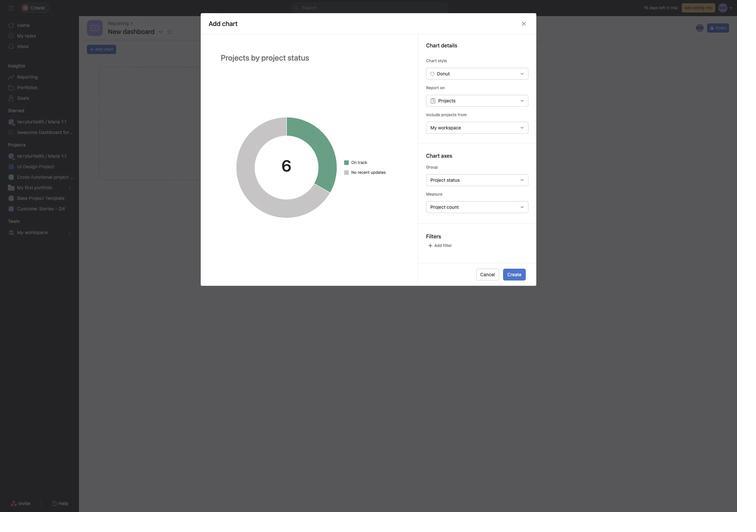 Task type: locate. For each thing, give the bounding box(es) containing it.
add chart button
[[87, 45, 116, 54], [99, 67, 405, 180]]

global element
[[0, 16, 79, 56]]

my workspace down include projects from
[[431, 125, 461, 130]]

/ inside starred element
[[46, 119, 47, 125]]

2 terryturtle85 / maria 1:1 link from the top
[[4, 151, 75, 161]]

terryturtle85 / maria 1:1 link up dashboard
[[4, 117, 75, 127]]

project down measure
[[431, 204, 446, 210]]

share
[[716, 25, 727, 30]]

my inside teams element
[[17, 230, 24, 235]]

0 vertical spatial terryturtle85 / maria 1:1
[[17, 119, 67, 125]]

1 vertical spatial reporting link
[[4, 72, 75, 82]]

0 vertical spatial my workspace
[[431, 125, 461, 130]]

terryturtle85 / maria 1:1 inside starred element
[[17, 119, 67, 125]]

portfolios link
[[4, 82, 75, 93]]

my left tasks
[[17, 33, 24, 39]]

1 maria from the top
[[48, 119, 60, 125]]

1 terryturtle85 / maria 1:1 link from the top
[[4, 117, 75, 127]]

2 terryturtle85 / maria 1:1 from the top
[[17, 153, 67, 159]]

1:1 inside projects element
[[61, 153, 67, 159]]

project inside 'link'
[[29, 195, 44, 201]]

track
[[358, 160, 368, 165]]

projects button up 'from'
[[427, 95, 529, 107]]

projects down awesome
[[8, 142, 26, 148]]

portfolio
[[34, 185, 52, 190]]

project inside starred element
[[81, 129, 96, 135]]

terryturtle85 for dashboard
[[17, 119, 44, 125]]

projects button down awesome
[[0, 142, 26, 148]]

terryturtle85 up awesome
[[17, 119, 44, 125]]

2 maria from the top
[[48, 153, 60, 159]]

reporting link
[[108, 20, 129, 27], [4, 72, 75, 82]]

0 vertical spatial chart
[[104, 47, 113, 52]]

project down my first portfolio in the top left of the page
[[29, 195, 44, 201]]

1:1 inside starred element
[[61, 119, 67, 125]]

projects
[[439, 98, 456, 103], [8, 142, 26, 148]]

q4
[[59, 206, 65, 211]]

my workspace
[[431, 125, 461, 130], [17, 230, 48, 235]]

0 vertical spatial workspace
[[439, 125, 461, 130]]

project inside dropdown button
[[431, 204, 446, 210]]

0 horizontal spatial add chart
[[95, 47, 113, 52]]

my workspace button
[[427, 122, 529, 134]]

trial
[[671, 5, 679, 10]]

add to starred image
[[167, 29, 173, 34]]

on track
[[352, 160, 368, 165]]

2 terryturtle85 from the top
[[17, 153, 44, 159]]

billing
[[694, 5, 705, 10]]

cancel
[[481, 272, 495, 277]]

my for 'my first portfolio' link at left top
[[17, 185, 24, 190]]

chart
[[427, 58, 437, 63]]

project
[[54, 174, 69, 180]]

workspace down 'customer stories - q4' link
[[25, 230, 48, 235]]

add billing info
[[686, 5, 713, 10]]

inbox
[[17, 43, 29, 49]]

teams element
[[0, 215, 79, 239]]

filter
[[444, 243, 452, 248]]

terryturtle85 / maria 1:1 inside projects element
[[17, 153, 67, 159]]

/
[[46, 119, 47, 125], [46, 153, 47, 159]]

maria up ui design project link
[[48, 153, 60, 159]]

my workspace down team
[[17, 230, 48, 235]]

project status button
[[427, 174, 529, 186]]

goals link
[[4, 93, 75, 103]]

2 1:1 from the top
[[61, 153, 67, 159]]

2 / from the top
[[46, 153, 47, 159]]

16 days left in trial
[[645, 5, 679, 10]]

project up cross-functional project plan
[[39, 164, 54, 169]]

my down include
[[431, 125, 437, 130]]

group
[[427, 165, 438, 170]]

reporting link up portfolios
[[4, 72, 75, 82]]

customer stories - q4 link
[[4, 204, 75, 214]]

close image
[[522, 21, 527, 26]]

chart axes
[[427, 153, 453, 159]]

report
[[427, 85, 439, 90]]

0 horizontal spatial projects button
[[0, 142, 26, 148]]

0 vertical spatial projects button
[[427, 95, 529, 107]]

terryturtle85 / maria 1:1 link up ui design project
[[4, 151, 75, 161]]

include
[[427, 112, 441, 117]]

0 vertical spatial /
[[46, 119, 47, 125]]

my inside global element
[[17, 33, 24, 39]]

/ up dashboard
[[46, 119, 47, 125]]

terryturtle85 / maria 1:1 for design
[[17, 153, 67, 159]]

my for my tasks link
[[17, 33, 24, 39]]

1 vertical spatial workspace
[[25, 230, 48, 235]]

0 vertical spatial add chart
[[95, 47, 113, 52]]

project status
[[431, 177, 460, 183]]

1 horizontal spatial my workspace
[[431, 125, 461, 130]]

terryturtle85
[[17, 119, 44, 125], [17, 153, 44, 159]]

include projects from
[[427, 112, 467, 117]]

my inside dropdown button
[[431, 125, 437, 130]]

workspace
[[439, 125, 461, 130], [25, 230, 48, 235]]

1 vertical spatial /
[[46, 153, 47, 159]]

filters
[[427, 234, 442, 239]]

1 horizontal spatial projects
[[439, 98, 456, 103]]

1 vertical spatial reporting
[[17, 74, 38, 80]]

project right the new
[[81, 129, 96, 135]]

terryturtle85 / maria 1:1 up ui design project link
[[17, 153, 67, 159]]

16
[[645, 5, 649, 10]]

0 vertical spatial terryturtle85 / maria 1:1 link
[[4, 117, 75, 127]]

Projects by project status text field
[[217, 50, 403, 65]]

1 vertical spatial my workspace
[[17, 230, 48, 235]]

1 1:1 from the top
[[61, 119, 67, 125]]

reporting up new dashboard at the left top of page
[[108, 20, 129, 26]]

1 horizontal spatial workspace
[[439, 125, 461, 130]]

hide sidebar image
[[9, 5, 14, 11]]

reporting inside insights element
[[17, 74, 38, 80]]

in
[[667, 5, 670, 10]]

0 horizontal spatial workspace
[[25, 230, 48, 235]]

1 vertical spatial chart
[[251, 127, 261, 132]]

awesome
[[17, 129, 37, 135]]

terryturtle85 inside projects element
[[17, 153, 44, 159]]

1:1 up 'for'
[[61, 119, 67, 125]]

show options image
[[158, 29, 163, 34]]

/ up ui design project link
[[46, 153, 47, 159]]

0 horizontal spatial my workspace
[[17, 230, 48, 235]]

1 vertical spatial 1:1
[[61, 153, 67, 159]]

/ inside projects element
[[46, 153, 47, 159]]

1 horizontal spatial add chart
[[243, 127, 261, 132]]

0 vertical spatial terryturtle85
[[17, 119, 44, 125]]

terryturtle85 / maria 1:1 up awesome dashboard for new project link
[[17, 119, 67, 125]]

0 horizontal spatial chart
[[104, 47, 113, 52]]

1 vertical spatial terryturtle85 / maria 1:1
[[17, 153, 67, 159]]

1 terryturtle85 / maria 1:1 from the top
[[17, 119, 67, 125]]

1 / from the top
[[46, 119, 47, 125]]

1 vertical spatial terryturtle85
[[17, 153, 44, 159]]

1 vertical spatial projects
[[8, 142, 26, 148]]

measure
[[427, 192, 443, 197]]

/ for dashboard
[[46, 119, 47, 125]]

search button
[[291, 3, 449, 13]]

workspace down projects
[[439, 125, 461, 130]]

maria inside starred element
[[48, 119, 60, 125]]

customer stories - q4
[[17, 206, 65, 211]]

maria inside projects element
[[48, 153, 60, 159]]

1 vertical spatial maria
[[48, 153, 60, 159]]

terryturtle85 up design
[[17, 153, 44, 159]]

my left first
[[17, 185, 24, 190]]

1 terryturtle85 from the top
[[17, 119, 44, 125]]

for
[[63, 129, 69, 135]]

terryturtle85 / maria 1:1 link inside starred element
[[4, 117, 75, 127]]

chart
[[104, 47, 113, 52], [251, 127, 261, 132]]

mw
[[697, 25, 704, 30]]

no
[[352, 170, 357, 175]]

days
[[650, 5, 659, 10]]

new dashboard
[[108, 28, 155, 35]]

terryturtle85 / maria 1:1 link
[[4, 117, 75, 127], [4, 151, 75, 161]]

1 vertical spatial terryturtle85 / maria 1:1 link
[[4, 151, 75, 161]]

1:1 for project
[[61, 153, 67, 159]]

insights element
[[0, 60, 79, 105]]

1:1 up the project
[[61, 153, 67, 159]]

terryturtle85 / maria 1:1
[[17, 119, 67, 125], [17, 153, 67, 159]]

terryturtle85 / maria 1:1 link for design
[[4, 151, 75, 161]]

0 vertical spatial reporting
[[108, 20, 129, 26]]

mw button
[[696, 23, 705, 33]]

0 vertical spatial 1:1
[[61, 119, 67, 125]]

terryturtle85 for design
[[17, 153, 44, 159]]

share button
[[708, 23, 730, 33]]

base
[[17, 195, 28, 201]]

reporting up portfolios
[[17, 74, 38, 80]]

projects down on
[[439, 98, 456, 103]]

reporting link up new dashboard at the left top of page
[[108, 20, 129, 27]]

0 vertical spatial reporting link
[[108, 20, 129, 27]]

workspace inside teams element
[[25, 230, 48, 235]]

my tasks link
[[4, 31, 75, 41]]

maria up the awesome dashboard for new project
[[48, 119, 60, 125]]

1 vertical spatial add chart
[[243, 127, 261, 132]]

inbox link
[[4, 41, 75, 52]]

0 horizontal spatial reporting
[[17, 74, 38, 80]]

template
[[45, 195, 65, 201]]

donut
[[437, 71, 450, 76]]

add chart
[[95, 47, 113, 52], [243, 127, 261, 132]]

terryturtle85 inside starred element
[[17, 119, 44, 125]]

0 vertical spatial maria
[[48, 119, 60, 125]]

home link
[[4, 20, 75, 31]]

add billing info button
[[683, 3, 716, 13]]

project down group
[[431, 177, 446, 183]]

1 horizontal spatial chart
[[251, 127, 261, 132]]

0 vertical spatial projects
[[439, 98, 456, 103]]

my down team
[[17, 230, 24, 235]]

workspace inside dropdown button
[[439, 125, 461, 130]]

count
[[447, 204, 459, 210]]

cancel button
[[477, 269, 500, 281]]

my inside projects element
[[17, 185, 24, 190]]

0 horizontal spatial reporting link
[[4, 72, 75, 82]]

recent
[[358, 170, 370, 175]]

project
[[81, 129, 96, 135], [39, 164, 54, 169], [431, 177, 446, 183], [29, 195, 44, 201], [431, 204, 446, 210]]

my
[[17, 33, 24, 39], [431, 125, 437, 130], [17, 185, 24, 190], [17, 230, 24, 235]]

search
[[302, 5, 317, 11]]



Task type: describe. For each thing, give the bounding box(es) containing it.
create
[[508, 272, 522, 277]]

1 horizontal spatial projects button
[[427, 95, 529, 107]]

team
[[8, 218, 20, 224]]

maria for project
[[48, 153, 60, 159]]

report on
[[427, 85, 445, 90]]

cross-functional project plan link
[[4, 172, 79, 182]]

search list box
[[291, 3, 449, 13]]

ui
[[17, 164, 22, 169]]

no recent updates
[[352, 170, 386, 175]]

starred
[[8, 108, 24, 113]]

starred element
[[0, 105, 96, 139]]

my for my workspace link
[[17, 230, 24, 235]]

0 horizontal spatial projects
[[8, 142, 26, 148]]

functional
[[31, 174, 53, 180]]

1 horizontal spatial reporting
[[108, 20, 129, 26]]

ui design project
[[17, 164, 54, 169]]

tasks
[[25, 33, 36, 39]]

my workspace inside teams element
[[17, 230, 48, 235]]

project inside "dropdown button"
[[431, 177, 446, 183]]

left
[[660, 5, 666, 10]]

add filter button
[[427, 241, 454, 250]]

invite
[[18, 501, 30, 506]]

ui design project link
[[4, 161, 75, 172]]

awesome dashboard for new project link
[[4, 127, 96, 138]]

project count
[[431, 204, 459, 210]]

-
[[55, 206, 57, 211]]

my first portfolio
[[17, 185, 52, 190]]

goals
[[17, 95, 29, 101]]

portfolios
[[17, 85, 37, 90]]

1 vertical spatial projects button
[[0, 142, 26, 148]]

base project template
[[17, 195, 65, 201]]

status
[[447, 177, 460, 183]]

design
[[23, 164, 38, 169]]

terryturtle85 / maria 1:1 for dashboard
[[17, 119, 67, 125]]

customer
[[17, 206, 38, 211]]

maria for for
[[48, 119, 60, 125]]

insights button
[[0, 63, 25, 69]]

add chart
[[209, 20, 238, 27]]

chart style
[[427, 58, 448, 63]]

on
[[352, 160, 357, 165]]

add inside dropdown button
[[435, 243, 442, 248]]

add inside button
[[686, 5, 693, 10]]

1 horizontal spatial reporting link
[[108, 20, 129, 27]]

on
[[441, 85, 445, 90]]

style
[[438, 58, 448, 63]]

1:1 for for
[[61, 119, 67, 125]]

cross-functional project plan
[[17, 174, 79, 180]]

from
[[458, 112, 467, 117]]

1 vertical spatial add chart button
[[99, 67, 405, 180]]

add filter
[[435, 243, 452, 248]]

dashboard
[[39, 129, 62, 135]]

/ for design
[[46, 153, 47, 159]]

0 vertical spatial add chart button
[[87, 45, 116, 54]]

projects element
[[0, 139, 79, 215]]

starred button
[[0, 107, 24, 114]]

team button
[[0, 218, 20, 225]]

info
[[706, 5, 713, 10]]

chart details
[[427, 42, 458, 48]]

new
[[70, 129, 80, 135]]

my tasks
[[17, 33, 36, 39]]

insights
[[8, 63, 25, 69]]

updates
[[371, 170, 386, 175]]

projects
[[442, 112, 457, 117]]

project count button
[[427, 201, 529, 213]]

stories
[[39, 206, 54, 211]]

terryturtle85 / maria 1:1 link for dashboard
[[4, 117, 75, 127]]

my first portfolio link
[[4, 182, 75, 193]]

cross-
[[17, 174, 31, 180]]

create button
[[504, 269, 526, 281]]

report image
[[91, 24, 99, 32]]

plan
[[70, 174, 79, 180]]

awesome dashboard for new project
[[17, 129, 96, 135]]

base project template link
[[4, 193, 75, 204]]

donut button
[[427, 68, 529, 80]]

home
[[17, 22, 30, 28]]

first
[[25, 185, 33, 190]]

my workspace inside dropdown button
[[431, 125, 461, 130]]

invite button
[[6, 498, 35, 510]]



Task type: vqa. For each thing, say whether or not it's contained in the screenshot.
ADD FILTER dropdown button at the top of the page
yes



